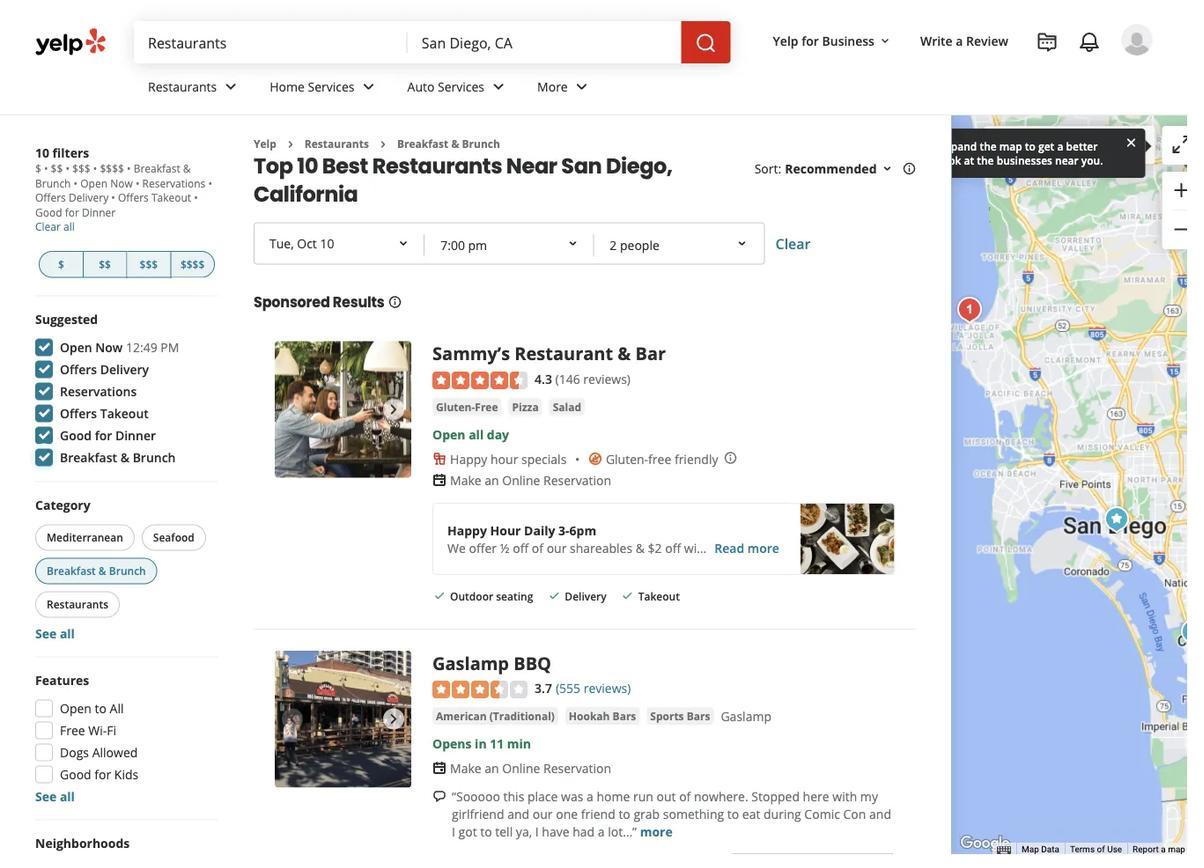 Task type: locate. For each thing, give the bounding box(es) containing it.
next image for sammy's restaurant & bar
[[383, 399, 404, 420]]

map inside the expand the map to get a better look at the businesses near you.
[[1000, 139, 1022, 153]]

reservation down 16 gluten free v2 icon
[[543, 472, 611, 488]]

1 see all from the top
[[35, 625, 75, 642]]

open down filters
[[80, 176, 107, 190]]

2 16 reservation v2 image from the top
[[433, 761, 447, 775]]

16 info v2 image right 16 chevron down v2 icon
[[902, 162, 917, 176]]

good inside • open now • reservations • offers delivery • offers takeout • good for dinner
[[35, 205, 62, 219]]

1 bars from the left
[[613, 709, 636, 723]]

$$$ inside button
[[140, 257, 158, 272]]

2 make from the top
[[450, 760, 482, 776]]

1 vertical spatial $$$$
[[181, 257, 205, 272]]

1 vertical spatial see all button
[[35, 788, 75, 805]]

0 horizontal spatial restaurants link
[[134, 63, 256, 115]]

san
[[561, 151, 602, 180]]

& down good for dinner
[[120, 449, 129, 466]]

1 vertical spatial reservation
[[543, 760, 611, 776]]

1 an from the top
[[485, 472, 499, 488]]

0 horizontal spatial reservations
[[60, 383, 137, 400]]

0 horizontal spatial takeout
[[100, 405, 149, 422]]

0 vertical spatial slideshow element
[[275, 341, 411, 478]]

free inside button
[[475, 399, 498, 414]]

make down "open all day"
[[450, 472, 482, 488]]

1 vertical spatial an
[[485, 760, 499, 776]]

0 horizontal spatial 16 info v2 image
[[388, 295, 402, 309]]

sports
[[650, 709, 684, 723]]

see all for features
[[35, 788, 75, 805]]

next image for gaslamp bbq
[[383, 709, 404, 730]]

top
[[254, 151, 293, 180]]

1 vertical spatial reviews)
[[584, 680, 631, 697]]

2 horizontal spatial takeout
[[638, 589, 680, 604]]

brunch down '10 filters'
[[35, 176, 71, 190]]

we
[[448, 539, 466, 556]]

offers down $ • $$ • $$$ • $$$$ •
[[118, 190, 149, 205]]

16 checkmark v2 image left outdoor
[[433, 589, 447, 603]]

a inside the expand the map to get a better look at the businesses near you.
[[1057, 139, 1064, 153]]

dinner down offers takeout
[[115, 427, 156, 444]]

2 16 checkmark v2 image from the left
[[621, 589, 635, 603]]

a
[[956, 32, 963, 49], [1057, 139, 1064, 153], [587, 788, 594, 805], [598, 823, 605, 840], [1161, 844, 1166, 855]]

better
[[1066, 139, 1098, 153]]

0 vertical spatial yelp
[[773, 32, 799, 49]]

10 left filters
[[35, 144, 49, 161]]

see all button down dogs
[[35, 788, 75, 805]]

10 right in at the bottom left of the page
[[490, 735, 504, 752]]

offers down open now 12:49 pm
[[60, 361, 97, 378]]

all up $ button
[[63, 219, 75, 233]]

$ down clear all link
[[58, 257, 64, 272]]

1 horizontal spatial none field
[[422, 33, 667, 52]]

daily
[[524, 522, 555, 538]]

to left tell
[[480, 823, 492, 840]]

0 vertical spatial see all
[[35, 625, 75, 642]]

0 vertical spatial 16 reservation v2 image
[[433, 473, 447, 487]]

map region
[[780, 107, 1188, 855]]

1 24 chevron down v2 image from the left
[[220, 76, 242, 97]]

1 vertical spatial make an online reservation
[[450, 760, 611, 776]]

16 chevron down v2 image
[[878, 34, 892, 48]]

0 vertical spatial more
[[748, 539, 779, 556]]

best
[[322, 151, 368, 180]]

0 horizontal spatial 16 checkmark v2 image
[[433, 589, 447, 603]]

16 checkmark v2 image
[[547, 589, 561, 603]]

for left business
[[802, 32, 819, 49]]

takeout inside group
[[100, 405, 149, 422]]

1 see all button from the top
[[35, 625, 75, 642]]

reviews) up hookah bars
[[584, 680, 631, 697]]

1 vertical spatial gaslamp
[[721, 708, 772, 725]]

$$$ down filters
[[72, 161, 90, 176]]

happy
[[450, 450, 487, 467], [448, 522, 487, 538]]

gaslamp up the 3.7 star rating image
[[433, 651, 509, 675]]

2 services from the left
[[438, 78, 485, 95]]

reviews) right (146 on the top left
[[583, 370, 631, 387]]

1 make from the top
[[450, 472, 482, 488]]

and
[[715, 539, 737, 556], [508, 805, 530, 822], [869, 805, 891, 822]]

& inside button
[[98, 564, 106, 578]]

open up the free wi-fi
[[60, 700, 92, 717]]

clear up $ button
[[35, 219, 61, 233]]

0 vertical spatial delivery
[[69, 190, 109, 205]]

1 vertical spatial gluten-
[[606, 450, 648, 467]]

ruby a. image
[[1121, 24, 1153, 55]]

reservation up was
[[543, 760, 611, 776]]

review
[[966, 32, 1009, 49]]

0 vertical spatial gluten-
[[436, 399, 475, 414]]

map left the get
[[1000, 139, 1022, 153]]

reservations inside • open now • reservations • offers delivery • offers takeout • good for dinner
[[142, 176, 206, 190]]

gluten-
[[436, 399, 475, 414], [606, 450, 648, 467]]

0 vertical spatial $
[[35, 161, 41, 176]]

takeout down $2
[[638, 589, 680, 604]]

to
[[1025, 139, 1036, 153], [95, 700, 107, 717], [619, 805, 630, 822], [727, 805, 739, 822], [480, 823, 492, 840]]

None search field
[[134, 21, 734, 63]]

1 vertical spatial $$$
[[140, 257, 158, 272]]

1 vertical spatial 16 info v2 image
[[388, 295, 402, 309]]

$$ down '10 filters'
[[51, 161, 63, 176]]

0 horizontal spatial off
[[513, 539, 529, 556]]

1 next image from the top
[[383, 399, 404, 420]]

24 chevron down v2 image inside auto services link
[[488, 76, 509, 97]]

2 reviews) from the top
[[584, 680, 631, 697]]

2 next image from the top
[[383, 709, 404, 730]]

yelp left 16 chevron right v2 image
[[254, 137, 276, 151]]

1 vertical spatial of
[[679, 788, 691, 805]]

free
[[648, 450, 671, 467]]

2 none field from the left
[[422, 33, 667, 52]]

& left bar
[[618, 341, 631, 365]]

0 vertical spatial free
[[475, 399, 498, 414]]

olive & basil image
[[952, 292, 987, 328]]

1 vertical spatial restaurants link
[[305, 137, 369, 151]]

see for features
[[35, 788, 57, 805]]

1 16 reservation v2 image from the top
[[433, 473, 447, 487]]

1 none field from the left
[[148, 33, 394, 52]]

i
[[452, 823, 455, 840], [535, 823, 539, 840]]

services for home services
[[308, 78, 355, 95]]

3 24 chevron down v2 image from the left
[[488, 76, 509, 97]]

0 horizontal spatial of
[[532, 539, 543, 556]]

restaurants inside business categories element
[[148, 78, 217, 95]]

services right auto
[[438, 78, 485, 95]]

none field find
[[148, 33, 394, 52]]

2 make an online reservation from the top
[[450, 760, 611, 776]]

2 see all button from the top
[[35, 788, 75, 805]]

make an online reservation down specials
[[450, 472, 611, 488]]

for for business
[[802, 32, 819, 49]]

0 vertical spatial 16 info v2 image
[[902, 162, 917, 176]]

16 reservation v2 image down 16 happy hour specials v2 'icon'
[[433, 473, 447, 487]]

10 inside top 10 best restaurants near san diego, california
[[297, 151, 318, 180]]

1 horizontal spatial 16 checkmark v2 image
[[621, 589, 635, 603]]

previous image
[[282, 709, 303, 730]]

1 horizontal spatial services
[[438, 78, 485, 95]]

bars right the hookah
[[613, 709, 636, 723]]

something
[[663, 805, 724, 822]]

for down dogs allowed
[[95, 766, 111, 783]]

american (traditional) button
[[433, 707, 558, 725]]

yelp for business
[[773, 32, 875, 49]]

None field
[[148, 33, 394, 52], [422, 33, 667, 52]]

make down opens
[[450, 760, 482, 776]]

1 vertical spatial free
[[60, 722, 85, 739]]

1 horizontal spatial free
[[475, 399, 498, 414]]

free up dogs
[[60, 722, 85, 739]]

info icon image
[[724, 451, 738, 465], [724, 451, 738, 465]]

3.7 star rating image
[[433, 681, 528, 698]]

delivery inside • open now • reservations • offers delivery • offers takeout • good for dinner
[[69, 190, 109, 205]]

gluten- up "open all day"
[[436, 399, 475, 414]]

a right write
[[956, 32, 963, 49]]

0 vertical spatial gaslamp bbq image
[[1099, 502, 1135, 537]]

Select a date text field
[[255, 224, 425, 263]]

2 see all from the top
[[35, 788, 75, 805]]

map left e
[[1168, 844, 1186, 855]]

happy up we
[[448, 522, 487, 538]]

and down 'this'
[[508, 805, 530, 822]]

$$$ right $$ 'button'
[[140, 257, 158, 272]]

good up $ button
[[35, 205, 62, 219]]

sponsored
[[254, 292, 330, 312]]

1 see from the top
[[35, 625, 57, 642]]

0 horizontal spatial $$$
[[72, 161, 90, 176]]

2 vertical spatial of
[[1097, 844, 1105, 855]]

happy down "open all day"
[[450, 450, 487, 467]]

off right '½'
[[513, 539, 529, 556]]

bar
[[636, 341, 666, 365]]

more
[[748, 539, 779, 556], [640, 823, 673, 840]]

0 vertical spatial happy
[[450, 450, 487, 467]]

to left all
[[95, 700, 107, 717]]

zoom in image
[[1171, 180, 1188, 201]]

gaslamp bbq link
[[433, 651, 551, 675]]

1 vertical spatial dinner
[[115, 427, 156, 444]]

breakfast & brunch inside button
[[47, 564, 146, 578]]

bars right sports
[[687, 709, 710, 723]]

0 horizontal spatial free
[[60, 722, 85, 739]]

0 horizontal spatial none field
[[148, 33, 394, 52]]

a right was
[[587, 788, 594, 805]]

our down "3-"
[[547, 539, 567, 556]]

map for moves
[[1078, 137, 1104, 154]]

0 horizontal spatial $
[[35, 161, 41, 176]]

group
[[1162, 172, 1188, 249], [30, 311, 218, 472], [32, 496, 218, 643], [30, 672, 218, 806]]

bars inside sports bars button
[[687, 709, 710, 723]]

report a map e link
[[1133, 844, 1188, 855]]

off right $2
[[665, 539, 681, 556]]

e
[[1188, 844, 1188, 855]]

$2
[[648, 539, 662, 556]]

$$$ button
[[127, 251, 171, 278]]

1 horizontal spatial i
[[535, 823, 539, 840]]

terms
[[1070, 844, 1095, 855]]

16 info v2 image
[[902, 162, 917, 176], [388, 295, 402, 309]]

1 horizontal spatial gaslamp
[[721, 708, 772, 725]]

an down opens in 10 min
[[485, 760, 499, 776]]

now inside • open now • reservations • offers delivery • offers takeout • good for dinner
[[110, 176, 133, 190]]

1 vertical spatial slideshow element
[[275, 651, 411, 788]]

2 24 chevron down v2 image from the left
[[358, 76, 379, 97]]

0 vertical spatial make
[[450, 472, 482, 488]]

online down min
[[502, 760, 540, 776]]

open for open now 12:49 pm
[[60, 339, 92, 356]]

2 horizontal spatial 24 chevron down v2 image
[[488, 76, 509, 97]]

delivery down $ • $$ • $$$ • $$$$ •
[[69, 190, 109, 205]]

1 online from the top
[[502, 472, 540, 488]]

reservation
[[543, 472, 611, 488], [543, 760, 611, 776]]

dinner
[[82, 205, 116, 219], [115, 427, 156, 444]]

i left got at the left of the page
[[452, 823, 455, 840]]

offer
[[469, 539, 497, 556]]

open to all
[[60, 700, 124, 717]]

1 horizontal spatial takeout
[[151, 190, 191, 205]]

the
[[980, 139, 997, 153], [977, 153, 994, 167]]

search as map moves
[[1020, 137, 1145, 154]]

a right the get
[[1057, 139, 1064, 153]]

gaslamp bbq image
[[1099, 502, 1135, 537], [275, 651, 411, 788]]

24 chevron down v2 image right auto services
[[488, 76, 509, 97]]

at
[[964, 153, 974, 167]]

happy for happy hour specials
[[450, 450, 487, 467]]

24 chevron down v2 image
[[220, 76, 242, 97], [358, 76, 379, 97], [488, 76, 509, 97]]

grab
[[634, 805, 660, 822]]

see all button down restaurants button
[[35, 625, 75, 642]]

our
[[547, 539, 567, 556], [533, 805, 553, 822]]

$ inside button
[[58, 257, 64, 272]]

open up 16 happy hour specials v2 'icon'
[[433, 426, 466, 442]]

0 horizontal spatial yelp
[[254, 137, 276, 151]]

group containing features
[[30, 672, 218, 806]]

for down offers takeout
[[95, 427, 112, 444]]

none field up the more
[[422, 33, 667, 52]]

for inside 'button'
[[802, 32, 819, 49]]

1 horizontal spatial gaslamp bbq image
[[1099, 502, 1135, 537]]

0 horizontal spatial clear
[[35, 219, 61, 233]]

24 chevron down v2 image
[[571, 76, 593, 97]]

sammy's
[[433, 341, 510, 365]]

min
[[507, 735, 531, 752]]

see down restaurants button
[[35, 625, 57, 642]]

2 horizontal spatial 10
[[490, 735, 504, 752]]

of inside "sooooo this place was a home run out of nowhere. stopped here with my girlfriend and our one friend to grab something to eat during comic con and i got to tell ya, i have had a lot…"
[[679, 788, 691, 805]]

i right ya,
[[535, 823, 539, 840]]

0 horizontal spatial bars
[[613, 709, 636, 723]]

slideshow element for gaslamp bbq
[[275, 651, 411, 788]]

see all down dogs
[[35, 788, 75, 805]]

16 reservation v2 image down opens
[[433, 761, 447, 775]]

1 slideshow element from the top
[[275, 341, 411, 478]]

friendly
[[675, 450, 718, 467]]

to left the get
[[1025, 139, 1036, 153]]

1 reservation from the top
[[543, 472, 611, 488]]

$ down '10 filters'
[[35, 161, 41, 176]]

an for first 16 reservation v2 image from the bottom
[[485, 760, 499, 776]]

none field up home
[[148, 33, 394, 52]]

bars
[[613, 709, 636, 723], [687, 709, 710, 723]]

1 make an online reservation from the top
[[450, 472, 611, 488]]

1 services from the left
[[308, 78, 355, 95]]

of right out
[[679, 788, 691, 805]]

here
[[803, 788, 829, 805]]

24 chevron down v2 image inside home services link
[[358, 76, 379, 97]]

0 vertical spatial of
[[532, 539, 543, 556]]

slideshow element for sammy's restaurant & bar
[[275, 341, 411, 478]]

salad
[[553, 399, 581, 414]]

free down '4.3 star rating' image
[[475, 399, 498, 414]]

2 reservation from the top
[[543, 760, 611, 776]]

0 vertical spatial next image
[[383, 399, 404, 420]]

0 horizontal spatial $$$$
[[100, 161, 124, 176]]

1 horizontal spatial $$$
[[140, 257, 158, 272]]

takeout up good for dinner
[[100, 405, 149, 422]]

an for 1st 16 reservation v2 image from the top
[[485, 472, 499, 488]]

1 horizontal spatial off
[[665, 539, 681, 556]]

1 vertical spatial now
[[95, 339, 123, 356]]

0 vertical spatial reservation
[[543, 472, 611, 488]]

features
[[35, 672, 89, 689]]

notifications image
[[1079, 32, 1100, 53]]

services
[[308, 78, 355, 95], [438, 78, 485, 95]]

sort:
[[755, 160, 781, 177]]

keyboard shortcuts image
[[997, 846, 1011, 855]]

1 horizontal spatial $$
[[99, 257, 111, 272]]

0 vertical spatial online
[[502, 472, 540, 488]]

2 see from the top
[[35, 788, 57, 805]]

1 vertical spatial takeout
[[100, 405, 149, 422]]

sammy's restaurant & bar image
[[275, 341, 411, 478]]

16 checkmark v2 image down we offer ½ off of our shareables & $2 off wine and beer glasses at the bottom of page
[[621, 589, 635, 603]]

0 horizontal spatial gaslamp bbq image
[[275, 651, 411, 788]]

see all button
[[35, 625, 75, 642], [35, 788, 75, 805]]

1 horizontal spatial reservations
[[142, 176, 206, 190]]

good
[[35, 205, 62, 219], [60, 427, 92, 444], [60, 766, 91, 783]]

gaslamp bbq
[[433, 651, 551, 675]]

Cover field
[[596, 226, 761, 265]]

and left "beer"
[[715, 539, 737, 556]]

1 vertical spatial online
[[502, 760, 540, 776]]

brunch left near on the left top
[[462, 137, 500, 151]]

1 vertical spatial next image
[[383, 709, 404, 730]]

gaslamp bbq image inside map 'region'
[[1099, 502, 1135, 537]]

1 horizontal spatial map
[[1078, 137, 1104, 154]]

in
[[475, 735, 487, 752]]

all
[[110, 700, 124, 717]]

clear all link
[[35, 219, 75, 233]]

2 horizontal spatial of
[[1097, 844, 1105, 855]]

near
[[1055, 153, 1079, 167]]

gluten-free button
[[433, 398, 502, 416]]

restaurants link
[[134, 63, 256, 115], [305, 137, 369, 151]]

0 vertical spatial good
[[35, 205, 62, 219]]

bars for sports bars
[[687, 709, 710, 723]]

yelp
[[773, 32, 799, 49], [254, 137, 276, 151]]

read
[[715, 539, 744, 556]]

$$$$
[[100, 161, 124, 176], [181, 257, 205, 272]]

see all button for features
[[35, 788, 75, 805]]

more right read
[[748, 539, 779, 556]]

sammy's restaurant & bar
[[433, 341, 666, 365]]

1 horizontal spatial bars
[[687, 709, 710, 723]]

breakfast & brunch link
[[397, 137, 500, 151]]

0 vertical spatial reservations
[[142, 176, 206, 190]]

takeout
[[151, 190, 191, 205], [100, 405, 149, 422], [638, 589, 680, 604]]

yelp left business
[[773, 32, 799, 49]]

of left use
[[1097, 844, 1105, 855]]

gluten-free friendly
[[606, 450, 718, 467]]

1 16 checkmark v2 image from the left
[[433, 589, 447, 603]]

auto
[[407, 78, 435, 95]]

gluten- inside button
[[436, 399, 475, 414]]

16 chevron right v2 image
[[283, 137, 298, 151]]

an down the hour
[[485, 472, 499, 488]]

0 vertical spatial $$$
[[72, 161, 90, 176]]

off
[[513, 539, 529, 556], [665, 539, 681, 556]]

clear button
[[776, 234, 811, 253]]

breakfast & brunch down mediterranean 'button'
[[47, 564, 146, 578]]

yelp for yelp link
[[254, 137, 276, 151]]

eat
[[742, 805, 761, 822]]

to inside the expand the map to get a better look at the businesses near you.
[[1025, 139, 1036, 153]]

$
[[35, 161, 41, 176], [58, 257, 64, 272]]

0 horizontal spatial services
[[308, 78, 355, 95]]

24 chevron down v2 image left auto
[[358, 76, 379, 97]]

make an online reservation for first 16 reservation v2 image from the bottom
[[450, 760, 611, 776]]

2 bars from the left
[[687, 709, 710, 723]]

2 online from the top
[[502, 760, 540, 776]]

0 vertical spatial gaslamp
[[433, 651, 509, 675]]

day
[[487, 426, 509, 442]]

yelp inside 'button'
[[773, 32, 799, 49]]

slideshow element
[[275, 341, 411, 478], [275, 651, 411, 788]]

0 vertical spatial dinner
[[82, 205, 116, 219]]

16 reservation v2 image
[[433, 473, 447, 487], [433, 761, 447, 775]]

1 vertical spatial more
[[640, 823, 673, 840]]

2 slideshow element from the top
[[275, 651, 411, 788]]

opens
[[433, 735, 472, 752]]

0 vertical spatial see
[[35, 625, 57, 642]]

1 horizontal spatial 10
[[297, 151, 318, 180]]

map
[[1022, 844, 1039, 855]]

pizza button
[[509, 398, 542, 416]]

our down place
[[533, 805, 553, 822]]

next image left gluten-free button
[[383, 399, 404, 420]]

next image
[[383, 399, 404, 420], [383, 709, 404, 730]]

1 horizontal spatial $$$$
[[181, 257, 205, 272]]

map
[[1078, 137, 1104, 154], [1000, 139, 1022, 153], [1168, 844, 1186, 855]]

now
[[110, 176, 133, 190], [95, 339, 123, 356]]

good for good for dinner
[[60, 427, 92, 444]]

1 horizontal spatial clear
[[776, 234, 811, 253]]

for down $ • $$ • $$$ • $$$$ •
[[65, 205, 79, 219]]

0 vertical spatial reviews)
[[583, 370, 631, 387]]

gaslamp right sports bars button
[[721, 708, 772, 725]]

1 vertical spatial good
[[60, 427, 92, 444]]

0 vertical spatial an
[[485, 472, 499, 488]]

all down good for kids
[[60, 788, 75, 805]]

0 horizontal spatial gluten-
[[436, 399, 475, 414]]

offers up clear all in the left top of the page
[[35, 190, 66, 205]]

delivery right 16 checkmark v2 icon on the left bottom of page
[[565, 589, 607, 604]]

1 vertical spatial 16 reservation v2 image
[[433, 761, 447, 775]]

see all for category
[[35, 625, 75, 642]]

$$ right $ button
[[99, 257, 111, 272]]

0 horizontal spatial gaslamp
[[433, 651, 509, 675]]

close image
[[1124, 134, 1139, 150]]

16 info v2 image right results
[[388, 295, 402, 309]]

map right 'as'
[[1078, 137, 1104, 154]]

& down mediterranean 'button'
[[98, 564, 106, 578]]

see all down restaurants button
[[35, 625, 75, 642]]

16 checkmark v2 image for outdoor seating
[[433, 589, 447, 603]]

0 horizontal spatial i
[[452, 823, 455, 840]]

0 horizontal spatial $$
[[51, 161, 63, 176]]

1 horizontal spatial $
[[58, 257, 64, 272]]

hookah bars link
[[565, 707, 640, 725]]

bars inside hookah bars button
[[613, 709, 636, 723]]

24 chevron down v2 image left home
[[220, 76, 242, 97]]

1 off from the left
[[513, 539, 529, 556]]

16 checkmark v2 image
[[433, 589, 447, 603], [621, 589, 635, 603]]

0 horizontal spatial 24 chevron down v2 image
[[220, 76, 242, 97]]

delivery down open now 12:49 pm
[[100, 361, 149, 378]]

breakfast inside button
[[47, 564, 96, 578]]

gaslamp for gaslamp
[[721, 708, 772, 725]]

1 vertical spatial see all
[[35, 788, 75, 805]]

of down the daily
[[532, 539, 543, 556]]

was
[[561, 788, 583, 805]]

2 an from the top
[[485, 760, 499, 776]]

takeout inside • open now • reservations • offers delivery • offers takeout • good for dinner
[[151, 190, 191, 205]]



Task type: describe. For each thing, give the bounding box(es) containing it.
2 vertical spatial delivery
[[565, 589, 607, 604]]

24 chevron down v2 image for home services
[[358, 76, 379, 97]]

sports bars link
[[647, 707, 714, 725]]

& left $2
[[636, 539, 645, 556]]

previous image
[[282, 399, 303, 420]]

had
[[573, 823, 595, 840]]

1 horizontal spatial more
[[748, 539, 779, 556]]

0 vertical spatial our
[[547, 539, 567, 556]]

16 chevron down v2 image
[[880, 162, 895, 176]]

salad button
[[549, 398, 585, 416]]

lot…"
[[608, 823, 637, 840]]

24 chevron down v2 image for restaurants
[[220, 76, 242, 97]]

auto services link
[[393, 63, 523, 115]]

dinner inside • open now • reservations • offers delivery • offers takeout • good for dinner
[[82, 205, 116, 219]]

have
[[542, 823, 570, 840]]

open inside • open now • reservations • offers delivery • offers takeout • good for dinner
[[80, 176, 107, 190]]

gluten-free link
[[433, 398, 502, 416]]

get
[[1039, 139, 1055, 153]]

brunch down good for dinner
[[133, 449, 176, 466]]

place
[[528, 788, 558, 805]]

yelp link
[[254, 137, 276, 151]]

expand the map to get a better look at the businesses near you. tooltip
[[925, 129, 1146, 178]]

zoom out image
[[1171, 219, 1188, 240]]

0 vertical spatial $$$$
[[100, 161, 124, 176]]

(146
[[555, 370, 580, 387]]

map for e
[[1168, 844, 1186, 855]]

mediterranean
[[47, 530, 123, 545]]

$$$$ inside button
[[181, 257, 205, 272]]

seating
[[496, 589, 533, 604]]

user actions element
[[759, 22, 1178, 130]]

clear all
[[35, 219, 75, 233]]

$$ inside 'button'
[[99, 257, 111, 272]]

expand
[[939, 139, 977, 153]]

business categories element
[[134, 63, 1153, 115]]

16 speech v2 image
[[433, 790, 447, 804]]

gaslamp for gaslamp bbq
[[433, 651, 509, 675]]

Time field
[[426, 226, 592, 265]]

0 horizontal spatial more
[[640, 823, 673, 840]]

expand the map to get a better look at the businesses near you.
[[939, 139, 1103, 167]]

16 gluten free v2 image
[[588, 452, 602, 466]]

american (traditional) link
[[433, 707, 558, 725]]

open now 12:49 pm
[[60, 339, 179, 356]]

make an online reservation for 1st 16 reservation v2 image from the top
[[450, 472, 611, 488]]

(traditional)
[[490, 709, 555, 723]]

breakfast & brunch button
[[35, 558, 157, 584]]

2 off from the left
[[665, 539, 681, 556]]

sponsored results
[[254, 292, 385, 312]]

expand map image
[[1171, 134, 1188, 155]]

shareables
[[570, 539, 633, 556]]

1 i from the left
[[452, 823, 455, 840]]

0 vertical spatial $$
[[51, 161, 63, 176]]

0 horizontal spatial 10
[[35, 144, 49, 161]]

good for good for kids
[[60, 766, 91, 783]]

a right 'report'
[[1161, 844, 1166, 855]]

american
[[436, 709, 487, 723]]

sammy's restaurant & bar link
[[433, 341, 666, 365]]

map data button
[[1022, 844, 1060, 855]]

happy for happy hour daily 3-6pm
[[448, 522, 487, 538]]

dogs
[[60, 744, 89, 761]]

salad link
[[549, 398, 585, 416]]

use
[[1107, 844, 1122, 855]]

$ for $ • $$ • $$$ • $$$$ •
[[35, 161, 41, 176]]

sports bars
[[650, 709, 710, 723]]

gluten-free
[[436, 399, 498, 414]]

home services
[[270, 78, 355, 95]]

for for kids
[[95, 766, 111, 783]]

happy hour daily 3-6pm
[[448, 522, 596, 538]]

4.3 (146 reviews)
[[535, 370, 631, 387]]

outdoor seating
[[450, 589, 533, 604]]

1 horizontal spatial and
[[715, 539, 737, 556]]

our inside "sooooo this place was a home run out of nowhere. stopped here with my girlfriend and our one friend to grab something to eat during comic con and i got to tell ya, i have had a lot…"
[[533, 805, 553, 822]]

home services link
[[256, 63, 393, 115]]

brunch inside button
[[109, 564, 146, 578]]

auto services
[[407, 78, 485, 95]]

friend
[[581, 805, 615, 822]]

group containing suggested
[[30, 311, 218, 472]]

suggested
[[35, 311, 98, 328]]

gluten- for free
[[436, 399, 475, 414]]

with
[[833, 788, 857, 805]]

none field "near"
[[422, 33, 667, 52]]

hour
[[491, 450, 518, 467]]

ya,
[[516, 823, 532, 840]]

home
[[597, 788, 630, 805]]

4.3 star rating image
[[433, 372, 528, 389]]

home
[[270, 78, 305, 95]]

open all day
[[433, 426, 509, 442]]

during
[[764, 805, 801, 822]]

to left eat
[[727, 805, 739, 822]]

$$$$ button
[[171, 251, 215, 278]]

restaurants inside button
[[47, 597, 108, 612]]

recommended
[[785, 160, 877, 177]]

bars for hookah bars
[[613, 709, 636, 723]]

3-
[[559, 522, 570, 538]]

16 chevron right v2 image
[[376, 137, 390, 151]]

make for 1st 16 reservation v2 image from the top
[[450, 472, 482, 488]]

report a map e
[[1133, 844, 1188, 855]]

search image
[[696, 33, 717, 54]]

open for open all day
[[433, 426, 466, 442]]

16 happy hour specials v2 image
[[433, 452, 447, 466]]

clear for clear all
[[35, 219, 61, 233]]

1 reviews) from the top
[[583, 370, 631, 387]]

this
[[503, 788, 524, 805]]

(555 reviews)
[[556, 680, 631, 697]]

open for open to all
[[60, 700, 92, 717]]

$ • $$ • $$$ • $$$$ •
[[35, 161, 134, 176]]

restaurant
[[515, 341, 613, 365]]

diego,
[[606, 151, 672, 180]]

$$ button
[[83, 251, 127, 278]]

yelp for yelp for business
[[773, 32, 799, 49]]

all left 'day'
[[469, 426, 484, 442]]

look
[[939, 153, 961, 167]]

"sooooo
[[452, 788, 500, 805]]

see for category
[[35, 625, 57, 642]]

make for first 16 reservation v2 image from the bottom
[[450, 760, 482, 776]]

reservations inside group
[[60, 383, 137, 400]]

1 vertical spatial gaslamp bbq image
[[275, 651, 411, 788]]

clear for clear
[[776, 234, 811, 253]]

offers delivery
[[60, 361, 149, 378]]

restaurants inside top 10 best restaurants near san diego, california
[[372, 151, 502, 180]]

more link
[[640, 823, 673, 840]]

$ for $
[[58, 257, 64, 272]]

map data
[[1022, 844, 1060, 855]]

2 horizontal spatial and
[[869, 805, 891, 822]]

to inside group
[[95, 700, 107, 717]]

Near text field
[[422, 33, 667, 52]]

top 10 best restaurants near san diego, california
[[254, 151, 672, 209]]

see all button for category
[[35, 625, 75, 642]]

to up lot…" on the bottom right of page
[[619, 805, 630, 822]]

now inside group
[[95, 339, 123, 356]]

google image
[[956, 832, 1014, 855]]

happy hour specials
[[450, 450, 567, 467]]

terms of use
[[1070, 844, 1122, 855]]

for inside • open now • reservations • offers delivery • offers takeout • good for dinner
[[65, 205, 79, 219]]

seafood
[[153, 530, 195, 545]]

mediterranean button
[[35, 525, 135, 551]]

all down restaurants button
[[60, 625, 75, 642]]

offers up good for dinner
[[60, 405, 97, 422]]

1 vertical spatial delivery
[[100, 361, 149, 378]]

group containing category
[[32, 496, 218, 643]]

gluten- for free
[[606, 450, 648, 467]]

terms of use link
[[1070, 844, 1122, 855]]

map for to
[[1000, 139, 1022, 153]]

breakfast & brunch down filters
[[35, 161, 191, 190]]

more link
[[523, 63, 607, 115]]

reservation for 1st 16 reservation v2 image from the top
[[543, 472, 611, 488]]

0 horizontal spatial and
[[508, 805, 530, 822]]

1 horizontal spatial restaurants link
[[305, 137, 369, 151]]

"sooooo this place was a home run out of nowhere. stopped here with my girlfriend and our one friend to grab something to eat during comic con and i got to tell ya, i have had a lot…"
[[452, 788, 891, 840]]

neighborhoods
[[35, 835, 130, 852]]

(555 reviews) link
[[556, 678, 631, 697]]

recommended button
[[785, 160, 895, 177]]

Find text field
[[148, 33, 394, 52]]

stopped
[[752, 788, 800, 805]]

& down auto services link
[[451, 137, 459, 151]]

seafood button
[[142, 525, 206, 551]]

businesses
[[997, 153, 1053, 167]]

run
[[633, 788, 653, 805]]

search
[[1020, 137, 1059, 154]]

(555
[[556, 680, 581, 697]]

for for dinner
[[95, 427, 112, 444]]

sammy's restaurant & bar image
[[1176, 615, 1188, 650]]

$ button
[[39, 251, 83, 278]]

read more
[[715, 539, 779, 556]]

yelp for business button
[[766, 25, 899, 56]]

near
[[506, 151, 557, 180]]

one
[[556, 805, 578, 822]]

specials
[[521, 450, 567, 467]]

services for auto services
[[438, 78, 485, 95]]

breakfast & brunch down auto services link
[[397, 137, 500, 151]]

hookah
[[569, 709, 610, 723]]

offers takeout
[[60, 405, 149, 422]]

moves
[[1107, 137, 1145, 154]]

24 chevron down v2 image for auto services
[[488, 76, 509, 97]]

free inside group
[[60, 722, 85, 739]]

a right had
[[598, 823, 605, 840]]

sports bars button
[[647, 707, 714, 725]]

projects image
[[1037, 32, 1058, 53]]

reservation for first 16 reservation v2 image from the bottom
[[543, 760, 611, 776]]

2 i from the left
[[535, 823, 539, 840]]

16 checkmark v2 image for takeout
[[621, 589, 635, 603]]

fi
[[107, 722, 116, 739]]

& left 'top'
[[183, 161, 191, 176]]

4.3
[[535, 370, 552, 387]]

breakfast & brunch down good for dinner
[[60, 449, 176, 466]]

kids
[[114, 766, 139, 783]]



Task type: vqa. For each thing, say whether or not it's contained in the screenshot.
CLEAR to the right
yes



